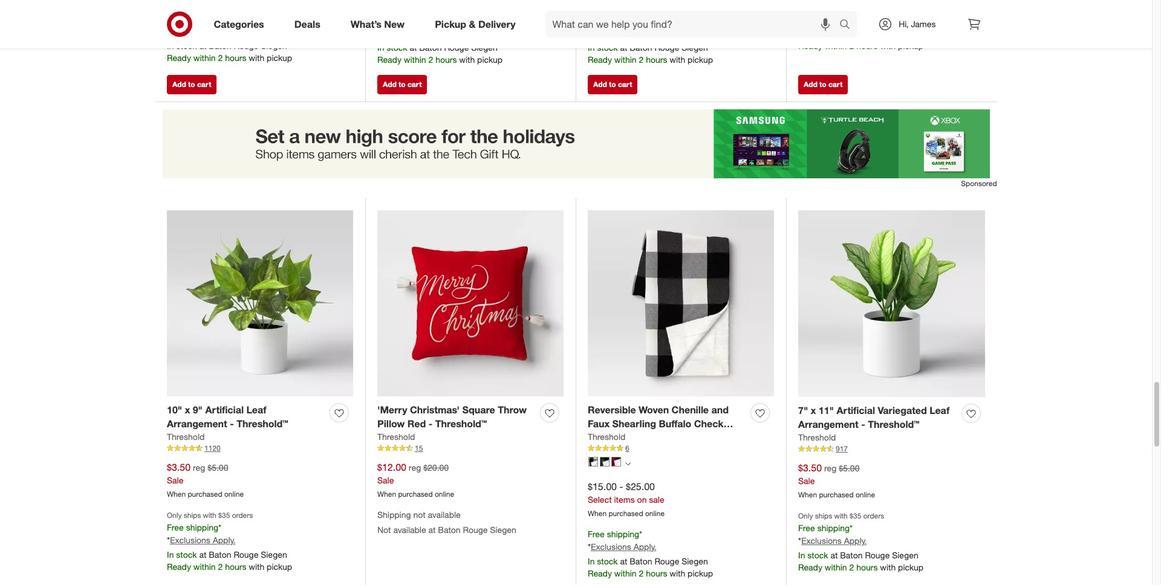 Task type: describe. For each thing, give the bounding box(es) containing it.
and
[[711, 404, 729, 416]]

917
[[836, 445, 848, 454]]

2 add to cart button from the left
[[377, 75, 427, 95]]

$20.00
[[423, 463, 449, 473]]

1 add to cart button from the left
[[167, 75, 217, 95]]

threshold link for 'merry christmas' square throw pillow red - threshold™
[[377, 431, 415, 443]]

arrangement inside 7" x 11" artificial variegated leaf arrangement - threshold™
[[798, 419, 859, 431]]

sale
[[649, 495, 664, 505]]

threshold™ for throw
[[435, 418, 487, 430]]

artificial for -
[[205, 404, 244, 416]]

rouge inside free shipping * exclusions apply. in stock at  baton rouge siegen ready within 2 hours with pickup
[[444, 42, 469, 52]]

- inside 10" x 9" artificial leaf arrangement - threshold™
[[230, 418, 234, 430]]

categories
[[214, 18, 264, 30]]

when for 10" x 9" artificial leaf arrangement - threshold™
[[167, 490, 186, 499]]

not
[[413, 510, 425, 520]]

only ships with $35 orders free shipping * * exclusions apply. in stock at  baton rouge siegen ready within 2 hours with pickup for 10" x 9" artificial leaf arrangement - threshold™
[[167, 511, 292, 572]]

online inside $15.00 - $25.00 select items on sale when purchased online
[[645, 509, 665, 518]]

0 horizontal spatial available
[[393, 525, 426, 535]]

purchased for 'merry christmas' square throw pillow red - threshold™
[[398, 490, 433, 499]]

11"
[[819, 405, 834, 417]]

shearling
[[612, 418, 656, 430]]

threshold for reversible woven chenille and faux shearling buffalo check throw blanket – threshold
[[588, 432, 625, 442]]

arrangement inside 10" x 9" artificial leaf arrangement - threshold™
[[167, 418, 227, 430]]

when for 'merry christmas' square throw pillow red - threshold™
[[377, 490, 396, 499]]

throw inside reversible woven chenille and faux shearling buffalo check throw blanket – threshold
[[588, 432, 617, 444]]

orders for 10" x 9" artificial leaf arrangement - threshold™
[[232, 511, 253, 520]]

reg for 10" x 9" artificial leaf arrangement - threshold™
[[193, 463, 205, 473]]

blanket
[[619, 432, 654, 444]]

siegen inside free shipping * exclusions apply. in stock at  baton rouge siegen ready within 2 hours with pickup
[[471, 42, 498, 52]]

reversible woven chenille and faux shearling buffalo check throw blanket – threshold link
[[588, 404, 746, 444]]

threshold link for 10" x 9" artificial leaf arrangement - threshold™
[[167, 431, 205, 443]]

with inside free shipping * exclusions apply. in stock at  baton rouge siegen ready within 2 hours with pickup
[[459, 54, 475, 65]]

what's new
[[351, 18, 405, 30]]

leaf inside 7" x 11" artificial variegated leaf arrangement - threshold™
[[930, 405, 950, 417]]

cart for first add to cart "button" from right
[[828, 80, 843, 89]]

$3.50 reg $5.00 sale when purchased online for arrangement
[[798, 462, 875, 500]]

items
[[614, 495, 635, 505]]

within inside free shipping * exclusions apply. in stock at  baton rouge siegen ready within 2 hours with pickup
[[404, 54, 426, 65]]

1 add from the left
[[172, 80, 186, 89]]

- inside "'merry christmas' square throw pillow red - threshold™"
[[429, 418, 432, 430]]

add to cart for first add to cart "button" from right
[[804, 80, 843, 89]]

pickup & delivery link
[[425, 11, 531, 37]]

6
[[625, 444, 629, 453]]

9"
[[193, 404, 203, 416]]

7" x 11" artificial variegated leaf arrangement - threshold™ link
[[798, 404, 957, 432]]

reversible
[[588, 404, 636, 416]]

$25.00
[[626, 481, 655, 493]]

917 link
[[798, 444, 985, 455]]

'merry christmas' square throw pillow red - threshold™ link
[[377, 404, 535, 431]]

–
[[657, 432, 663, 444]]

threshold for 7" x 11" artificial variegated leaf arrangement - threshold™
[[798, 432, 836, 443]]

square
[[462, 404, 495, 416]]

'merry
[[377, 404, 407, 416]]

$3.50 for 10" x 9" artificial leaf arrangement - threshold™
[[167, 462, 191, 474]]

$35 for 10" x 9" artificial leaf arrangement - threshold™
[[218, 511, 230, 520]]

purchased for 10" x 9" artificial leaf arrangement - threshold™
[[188, 490, 222, 499]]

purchased inside $15.00 - $25.00 select items on sale when purchased online
[[609, 509, 643, 518]]

7"
[[798, 405, 808, 417]]

shipping not available not available at baton rouge siegen
[[377, 510, 516, 535]]

buffalo
[[659, 418, 691, 430]]

- inside 7" x 11" artificial variegated leaf arrangement - threshold™
[[861, 419, 865, 431]]

red
[[407, 418, 426, 430]]

&
[[469, 18, 476, 30]]

free inside free shipping * exclusions apply. in stock at  baton rouge siegen ready within 2 hours with pickup
[[377, 15, 394, 25]]

not
[[377, 525, 391, 535]]

shipping inside free shipping * exclusions apply. in stock at  baton rouge siegen ready within 2 hours with pickup
[[396, 15, 429, 25]]

* inside free shipping * exclusions apply. in stock at  baton rouge siegen ready within 2 hours with pickup
[[377, 28, 380, 38]]

james
[[911, 19, 936, 29]]

at inside shipping not available not available at baton rouge siegen
[[428, 525, 436, 535]]

6 link
[[588, 443, 774, 454]]

red/black image
[[611, 457, 621, 467]]

online for variegated
[[856, 490, 875, 500]]

add to cart for 1st add to cart "button" from left
[[172, 80, 211, 89]]

on
[[637, 495, 647, 505]]

to for 1st add to cart "button" from left
[[188, 80, 195, 89]]

delivery
[[478, 18, 516, 30]]

faux
[[588, 418, 610, 430]]

orders for 7" x 11" artificial variegated leaf arrangement - threshold™
[[863, 512, 884, 521]]

what's new link
[[340, 11, 420, 37]]

black/ivory image
[[588, 457, 598, 467]]

search
[[834, 19, 863, 31]]

select
[[588, 495, 612, 505]]

10" x 9" artificial leaf arrangement - threshold™
[[167, 404, 288, 430]]

chenille
[[672, 404, 709, 416]]



Task type: locate. For each thing, give the bounding box(es) containing it.
$5.00 for -
[[208, 463, 228, 473]]

online for pillow
[[435, 490, 454, 499]]

free
[[798, 1, 815, 11], [167, 13, 184, 24], [377, 15, 394, 25], [588, 15, 605, 25], [167, 523, 184, 533], [798, 523, 815, 533], [588, 529, 605, 539]]

7" x 11" artificial variegated leaf arrangement - threshold™
[[798, 405, 950, 431]]

artificial right the 9"
[[205, 404, 244, 416]]

1 horizontal spatial available
[[428, 510, 461, 520]]

purchased down the 1120
[[188, 490, 222, 499]]

siegen inside shipping not available not available at baton rouge siegen
[[490, 525, 516, 535]]

sale for 10" x 9" artificial leaf arrangement - threshold™
[[167, 475, 183, 486]]

to for 2nd add to cart "button" from left
[[399, 80, 406, 89]]

'merry christmas' square throw pillow red - threshold™
[[377, 404, 527, 430]]

add to cart button
[[167, 75, 217, 95], [377, 75, 427, 95], [588, 75, 638, 95], [798, 75, 848, 95]]

threshold link for reversible woven chenille and faux shearling buffalo check throw blanket – threshold
[[588, 431, 625, 443]]

online down 1120 link
[[224, 490, 244, 499]]

all colors element
[[625, 460, 631, 467]]

1 horizontal spatial sale
[[377, 475, 394, 486]]

10" x 9" artificial leaf arrangement - threshold™ image
[[167, 210, 353, 397], [167, 210, 353, 397]]

What can we help you find? suggestions appear below search field
[[545, 11, 843, 37]]

baton inside free shipping * exclusions apply. in stock at  baton rouge siegen ready within 2 hours with pickup
[[419, 42, 442, 52]]

purchased down 917
[[819, 490, 854, 500]]

siegen
[[892, 28, 918, 39], [261, 40, 287, 51], [471, 42, 498, 52], [682, 42, 708, 52], [490, 525, 516, 535], [261, 550, 287, 560], [892, 550, 918, 561], [682, 556, 708, 566]]

when for 7" x 11" artificial variegated leaf arrangement - threshold™
[[798, 490, 817, 500]]

threshold up 917
[[798, 432, 836, 443]]

15
[[415, 444, 423, 453]]

threshold down 10"
[[167, 432, 205, 442]]

0 horizontal spatial $5.00
[[208, 463, 228, 473]]

threshold™
[[237, 418, 288, 430], [435, 418, 487, 430], [868, 419, 920, 431]]

threshold for 'merry christmas' square throw pillow red - threshold™
[[377, 432, 415, 442]]

1 horizontal spatial reg
[[409, 463, 421, 473]]

2 add to cart from the left
[[383, 80, 422, 89]]

$12.00
[[377, 462, 406, 474]]

0 vertical spatial available
[[428, 510, 461, 520]]

threshold down buffalo at the bottom right
[[665, 432, 711, 444]]

reversible woven chenille and faux shearling buffalo check throw blanket – threshold
[[588, 404, 729, 444]]

online down sale
[[645, 509, 665, 518]]

leaf inside 10" x 9" artificial leaf arrangement - threshold™
[[246, 404, 266, 416]]

$3.50 reg $5.00 sale when purchased online down 917
[[798, 462, 875, 500]]

shipping
[[817, 1, 850, 11], [186, 13, 218, 24], [396, 15, 429, 25], [607, 15, 639, 25], [186, 523, 218, 533], [817, 523, 850, 533], [607, 529, 639, 539]]

leaf up 1120 link
[[246, 404, 266, 416]]

artificial for arrangement
[[837, 405, 875, 417]]

3 add to cart from the left
[[593, 80, 632, 89]]

to
[[188, 80, 195, 89], [399, 80, 406, 89], [609, 80, 616, 89], [819, 80, 826, 89]]

reg down 15
[[409, 463, 421, 473]]

2 add from the left
[[383, 80, 397, 89]]

4 to from the left
[[819, 80, 826, 89]]

4 add to cart from the left
[[804, 80, 843, 89]]

add
[[172, 80, 186, 89], [383, 80, 397, 89], [593, 80, 607, 89], [804, 80, 817, 89]]

3 add from the left
[[593, 80, 607, 89]]

x for 11"
[[811, 405, 816, 417]]

in inside free shipping * exclusions apply. in stock at  baton rouge siegen ready within 2 hours with pickup
[[377, 42, 384, 52]]

free shipping * exclusions apply. in stock at  baton rouge siegen ready within 2 hours with pickup
[[377, 15, 503, 65]]

stock inside free shipping * exclusions apply. in stock at  baton rouge siegen ready within 2 hours with pickup
[[387, 42, 407, 52]]

4 add from the left
[[804, 80, 817, 89]]

x inside 7" x 11" artificial variegated leaf arrangement - threshold™
[[811, 405, 816, 417]]

ready inside free shipping * exclusions apply. in stock at  baton rouge siegen ready within 2 hours with pickup
[[377, 54, 401, 65]]

7" x 11" artificial variegated leaf arrangement - threshold™ image
[[798, 210, 985, 397], [798, 210, 985, 397]]

orders
[[232, 2, 253, 11], [232, 511, 253, 520], [863, 512, 884, 521]]

1 horizontal spatial x
[[811, 405, 816, 417]]

cart for 3rd add to cart "button" from the left
[[618, 80, 632, 89]]

1 horizontal spatial leaf
[[930, 405, 950, 417]]

- up items
[[619, 481, 623, 493]]

0 horizontal spatial $3.50 reg $5.00 sale when purchased online
[[167, 462, 244, 499]]

exclusions
[[801, 14, 842, 24], [170, 26, 210, 36], [380, 28, 421, 38], [591, 28, 631, 38], [170, 535, 210, 545], [801, 536, 842, 546], [591, 542, 631, 552]]

0 horizontal spatial artificial
[[205, 404, 244, 416]]

hours inside free shipping * exclusions apply. in stock at  baton rouge siegen ready within 2 hours with pickup
[[435, 54, 457, 65]]

baton inside shipping not available not available at baton rouge siegen
[[438, 525, 461, 535]]

search button
[[834, 11, 863, 40]]

1 horizontal spatial artificial
[[837, 405, 875, 417]]

pickup inside free shipping * exclusions apply. in stock at  baton rouge siegen ready within 2 hours with pickup
[[477, 54, 503, 65]]

$3.50 down 7"
[[798, 462, 822, 474]]

threshold™ down variegated in the right bottom of the page
[[868, 419, 920, 431]]

$5.00 for arrangement
[[839, 463, 860, 474]]

0 horizontal spatial leaf
[[246, 404, 266, 416]]

1 horizontal spatial arrangement
[[798, 419, 859, 431]]

$15.00
[[588, 481, 617, 493]]

sponsored
[[961, 179, 997, 188]]

0 horizontal spatial throw
[[498, 404, 527, 416]]

$3.50
[[167, 462, 191, 474], [798, 462, 822, 474]]

arrangement down the 9"
[[167, 418, 227, 430]]

only for 7" x 11" artificial variegated leaf arrangement - threshold™
[[798, 512, 813, 521]]

artificial inside 7" x 11" artificial variegated leaf arrangement - threshold™
[[837, 405, 875, 417]]

2 to from the left
[[399, 80, 406, 89]]

artificial inside 10" x 9" artificial leaf arrangement - threshold™
[[205, 404, 244, 416]]

free shipping * * exclusions apply. in stock at  baton rouge siegen ready within 2 hours with pickup
[[798, 1, 923, 51], [588, 15, 713, 65], [588, 529, 713, 579]]

0 horizontal spatial $3.50
[[167, 462, 191, 474]]

-
[[230, 418, 234, 430], [429, 418, 432, 430], [861, 419, 865, 431], [619, 481, 623, 493]]

1 horizontal spatial $3.50 reg $5.00 sale when purchased online
[[798, 462, 875, 500]]

3 add to cart button from the left
[[588, 75, 638, 95]]

throw right square
[[498, 404, 527, 416]]

'merry christmas' square throw pillow red - threshold™ image
[[377, 210, 564, 397], [377, 210, 564, 397]]

ships for 7" x 11" artificial variegated leaf arrangement - threshold™
[[815, 512, 832, 521]]

$3.50 down 10"
[[167, 462, 191, 474]]

reg down the 1120
[[193, 463, 205, 473]]

purchased
[[188, 490, 222, 499], [398, 490, 433, 499], [819, 490, 854, 500], [609, 509, 643, 518]]

$35
[[218, 2, 230, 11], [218, 511, 230, 520], [850, 512, 861, 521]]

sale for 'merry christmas' square throw pillow red - threshold™
[[377, 475, 394, 486]]

exclusions apply. button
[[801, 13, 867, 25], [170, 25, 235, 37], [380, 27, 446, 39], [591, 27, 656, 39], [170, 535, 235, 547], [801, 535, 867, 547], [591, 541, 656, 553]]

green/black image
[[600, 457, 610, 467]]

x inside 10" x 9" artificial leaf arrangement - threshold™
[[185, 404, 190, 416]]

artificial
[[205, 404, 244, 416], [837, 405, 875, 417]]

pickup
[[898, 40, 923, 51], [267, 53, 292, 63], [477, 54, 503, 65], [688, 54, 713, 65], [267, 562, 292, 572], [898, 562, 923, 573], [688, 568, 713, 579]]

1 horizontal spatial threshold™
[[435, 418, 487, 430]]

- up 917 link
[[861, 419, 865, 431]]

all colors image
[[625, 461, 631, 467]]

shipping
[[377, 510, 411, 520]]

threshold™ inside 7" x 11" artificial variegated leaf arrangement - threshold™
[[868, 419, 920, 431]]

$15.00 - $25.00 select items on sale when purchased online
[[588, 481, 665, 518]]

x right 7"
[[811, 405, 816, 417]]

1 horizontal spatial $5.00
[[839, 463, 860, 474]]

threshold™ inside 10" x 9" artificial leaf arrangement - threshold™
[[237, 418, 288, 430]]

- inside $15.00 - $25.00 select items on sale when purchased online
[[619, 481, 623, 493]]

artificial right 11"
[[837, 405, 875, 417]]

online down 917 link
[[856, 490, 875, 500]]

threshold link up the 1120
[[167, 431, 205, 443]]

reg inside $12.00 reg $20.00 sale when purchased online
[[409, 463, 421, 473]]

ships
[[184, 2, 201, 11], [184, 511, 201, 520], [815, 512, 832, 521]]

throw down faux
[[588, 432, 617, 444]]

christmas'
[[410, 404, 460, 416]]

$5.00 down the 1120
[[208, 463, 228, 473]]

$3.50 reg $5.00 sale when purchased online down the 1120
[[167, 462, 244, 499]]

online
[[224, 490, 244, 499], [435, 490, 454, 499], [856, 490, 875, 500], [645, 509, 665, 518]]

rouge inside shipping not available not available at baton rouge siegen
[[463, 525, 488, 535]]

0 vertical spatial throw
[[498, 404, 527, 416]]

what's
[[351, 18, 382, 30]]

cart
[[197, 80, 211, 89], [408, 80, 422, 89], [618, 80, 632, 89], [828, 80, 843, 89]]

2 horizontal spatial reg
[[824, 463, 837, 474]]

threshold link for 7" x 11" artificial variegated leaf arrangement - threshold™
[[798, 432, 836, 444]]

available
[[428, 510, 461, 520], [393, 525, 426, 535]]

within
[[825, 40, 847, 51], [193, 53, 216, 63], [404, 54, 426, 65], [614, 54, 637, 65], [193, 562, 216, 572], [825, 562, 847, 573], [614, 568, 637, 579]]

sale
[[167, 475, 183, 486], [377, 475, 394, 486], [798, 476, 815, 486]]

$3.50 reg $5.00 sale when purchased online for -
[[167, 462, 244, 499]]

apply.
[[844, 14, 867, 24], [213, 26, 235, 36], [423, 28, 446, 38], [634, 28, 656, 38], [213, 535, 235, 545], [844, 536, 867, 546], [634, 542, 656, 552]]

deals
[[294, 18, 320, 30]]

threshold™ up 1120 link
[[237, 418, 288, 430]]

cart for 2nd add to cart "button" from left
[[408, 80, 422, 89]]

with
[[203, 2, 216, 11], [880, 40, 896, 51], [249, 53, 264, 63], [459, 54, 475, 65], [670, 54, 685, 65], [203, 511, 216, 520], [834, 512, 848, 521], [249, 562, 264, 572], [880, 562, 896, 573], [670, 568, 685, 579]]

new
[[384, 18, 405, 30]]

$3.50 for 7" x 11" artificial variegated leaf arrangement - threshold™
[[798, 462, 822, 474]]

reversible woven chenille and faux shearling buffalo check throw blanket – threshold image
[[588, 210, 774, 397], [588, 210, 774, 397]]

add to cart for 3rd add to cart "button" from the left
[[593, 80, 632, 89]]

categories link
[[203, 11, 279, 37]]

only
[[167, 2, 182, 11], [167, 511, 182, 520], [798, 512, 813, 521]]

x
[[185, 404, 190, 416], [811, 405, 816, 417]]

$12.00 reg $20.00 sale when purchased online
[[377, 462, 454, 499]]

3 to from the left
[[609, 80, 616, 89]]

arrangement down 11"
[[798, 419, 859, 431]]

0 horizontal spatial arrangement
[[167, 418, 227, 430]]

4 cart from the left
[[828, 80, 843, 89]]

deals link
[[284, 11, 335, 37]]

baton
[[840, 28, 863, 39], [209, 40, 231, 51], [419, 42, 442, 52], [630, 42, 652, 52], [438, 525, 461, 535], [209, 550, 231, 560], [840, 550, 863, 561], [630, 556, 652, 566]]

to for first add to cart "button" from right
[[819, 80, 826, 89]]

threshold™ inside "'merry christmas' square throw pillow red - threshold™"
[[435, 418, 487, 430]]

cart for 1st add to cart "button" from left
[[197, 80, 211, 89]]

1 cart from the left
[[197, 80, 211, 89]]

pickup
[[435, 18, 466, 30]]

only for 10" x 9" artificial leaf arrangement - threshold™
[[167, 511, 182, 520]]

sale inside $12.00 reg $20.00 sale when purchased online
[[377, 475, 394, 486]]

add to cart for 2nd add to cart "button" from left
[[383, 80, 422, 89]]

1 vertical spatial throw
[[588, 432, 617, 444]]

*
[[850, 1, 853, 11], [218, 13, 221, 24], [798, 14, 801, 24], [639, 15, 642, 25], [167, 26, 170, 36], [377, 28, 380, 38], [588, 28, 591, 38], [218, 523, 221, 533], [850, 523, 853, 533], [639, 529, 642, 539], [167, 535, 170, 545], [798, 536, 801, 546], [588, 542, 591, 552]]

purchased up not
[[398, 490, 433, 499]]

threshold link
[[167, 431, 205, 443], [377, 431, 415, 443], [588, 431, 625, 443], [798, 432, 836, 444]]

leaf right variegated in the right bottom of the page
[[930, 405, 950, 417]]

reg for 7" x 11" artificial variegated leaf arrangement - threshold™
[[824, 463, 837, 474]]

only ships with $35 orders free shipping * * exclusions apply. in stock at  baton rouge siegen ready within 2 hours with pickup
[[167, 2, 292, 63], [167, 511, 292, 572], [798, 512, 923, 573]]

- up 1120 link
[[230, 418, 234, 430]]

threshold
[[167, 432, 205, 442], [377, 432, 415, 442], [588, 432, 625, 442], [665, 432, 711, 444], [798, 432, 836, 443]]

woven
[[639, 404, 669, 416]]

throw
[[498, 404, 527, 416], [588, 432, 617, 444]]

hi,
[[899, 19, 909, 29]]

$5.00 down 917
[[839, 463, 860, 474]]

arrangement
[[167, 418, 227, 430], [798, 419, 859, 431]]

2 horizontal spatial threshold™
[[868, 419, 920, 431]]

to for 3rd add to cart "button" from the left
[[609, 80, 616, 89]]

2 inside free shipping * exclusions apply. in stock at  baton rouge siegen ready within 2 hours with pickup
[[428, 54, 433, 65]]

threshold™ down square
[[435, 418, 487, 430]]

1 to from the left
[[188, 80, 195, 89]]

1 add to cart from the left
[[172, 80, 211, 89]]

1 horizontal spatial throw
[[588, 432, 617, 444]]

reg for 'merry christmas' square throw pillow red - threshold™
[[409, 463, 421, 473]]

0 horizontal spatial sale
[[167, 475, 183, 486]]

x left the 9"
[[185, 404, 190, 416]]

add to cart
[[172, 80, 211, 89], [383, 80, 422, 89], [593, 80, 632, 89], [804, 80, 843, 89]]

only ships with $35 orders free shipping * * exclusions apply. in stock at  baton rouge siegen ready within 2 hours with pickup for 7" x 11" artificial variegated leaf arrangement - threshold™
[[798, 512, 923, 573]]

1 vertical spatial available
[[393, 525, 426, 535]]

purchased down items
[[609, 509, 643, 518]]

purchased inside $12.00 reg $20.00 sale when purchased online
[[398, 490, 433, 499]]

- right red
[[429, 418, 432, 430]]

in
[[798, 28, 805, 39], [167, 40, 174, 51], [377, 42, 384, 52], [588, 42, 595, 52], [167, 550, 174, 560], [798, 550, 805, 561], [588, 556, 595, 566]]

15 link
[[377, 443, 564, 454]]

throw inside "'merry christmas' square throw pillow red - threshold™"
[[498, 404, 527, 416]]

0 horizontal spatial x
[[185, 404, 190, 416]]

exclusions inside free shipping * exclusions apply. in stock at  baton rouge siegen ready within 2 hours with pickup
[[380, 28, 421, 38]]

1 horizontal spatial $3.50
[[798, 462, 822, 474]]

1120
[[204, 444, 221, 453]]

1120 link
[[167, 443, 353, 454]]

hi, james
[[899, 19, 936, 29]]

pillow
[[377, 418, 405, 430]]

check
[[694, 418, 724, 430]]

online for leaf
[[224, 490, 244, 499]]

threshold down pillow
[[377, 432, 415, 442]]

threshold™ for artificial
[[237, 418, 288, 430]]

apply. inside free shipping * exclusions apply. in stock at  baton rouge siegen ready within 2 hours with pickup
[[423, 28, 446, 38]]

0 horizontal spatial threshold™
[[237, 418, 288, 430]]

online down $20.00
[[435, 490, 454, 499]]

4 add to cart button from the left
[[798, 75, 848, 95]]

threshold link up 917
[[798, 432, 836, 444]]

when
[[167, 490, 186, 499], [377, 490, 396, 499], [798, 490, 817, 500], [588, 509, 607, 518]]

ships for 10" x 9" artificial leaf arrangement - threshold™
[[184, 511, 201, 520]]

threshold link down pillow
[[377, 431, 415, 443]]

reg down 917
[[824, 463, 837, 474]]

10"
[[167, 404, 182, 416]]

10" x 9" artificial leaf arrangement - threshold™ link
[[167, 404, 325, 431]]

3 cart from the left
[[618, 80, 632, 89]]

variegated
[[878, 405, 927, 417]]

advertisement region
[[155, 110, 997, 179]]

when inside $15.00 - $25.00 select items on sale when purchased online
[[588, 509, 607, 518]]

when inside $12.00 reg $20.00 sale when purchased online
[[377, 490, 396, 499]]

threshold down faux
[[588, 432, 625, 442]]

2 cart from the left
[[408, 80, 422, 89]]

$3.50 reg $5.00 sale when purchased online
[[167, 462, 244, 499], [798, 462, 875, 500]]

hours
[[856, 40, 878, 51], [225, 53, 246, 63], [435, 54, 457, 65], [646, 54, 667, 65], [225, 562, 246, 572], [856, 562, 878, 573], [646, 568, 667, 579]]

threshold link down faux
[[588, 431, 625, 443]]

$35 for 7" x 11" artificial variegated leaf arrangement - threshold™
[[850, 512, 861, 521]]

ready
[[798, 40, 822, 51], [167, 53, 191, 63], [377, 54, 401, 65], [588, 54, 612, 65], [167, 562, 191, 572], [798, 562, 822, 573], [588, 568, 612, 579]]

x for 9"
[[185, 404, 190, 416]]

2 horizontal spatial sale
[[798, 476, 815, 486]]

2
[[849, 40, 854, 51], [218, 53, 223, 63], [428, 54, 433, 65], [639, 54, 644, 65], [218, 562, 223, 572], [849, 562, 854, 573], [639, 568, 644, 579]]

at inside free shipping * exclusions apply. in stock at  baton rouge siegen ready within 2 hours with pickup
[[410, 42, 417, 52]]

threshold inside reversible woven chenille and faux shearling buffalo check throw blanket – threshold
[[665, 432, 711, 444]]

sale for 7" x 11" artificial variegated leaf arrangement - threshold™
[[798, 476, 815, 486]]

0 horizontal spatial reg
[[193, 463, 205, 473]]

pickup & delivery
[[435, 18, 516, 30]]

available right not
[[428, 510, 461, 520]]

threshold for 10" x 9" artificial leaf arrangement - threshold™
[[167, 432, 205, 442]]

available down not
[[393, 525, 426, 535]]

online inside $12.00 reg $20.00 sale when purchased online
[[435, 490, 454, 499]]

purchased for 7" x 11" artificial variegated leaf arrangement - threshold™
[[819, 490, 854, 500]]



Task type: vqa. For each thing, say whether or not it's contained in the screenshot.
:
no



